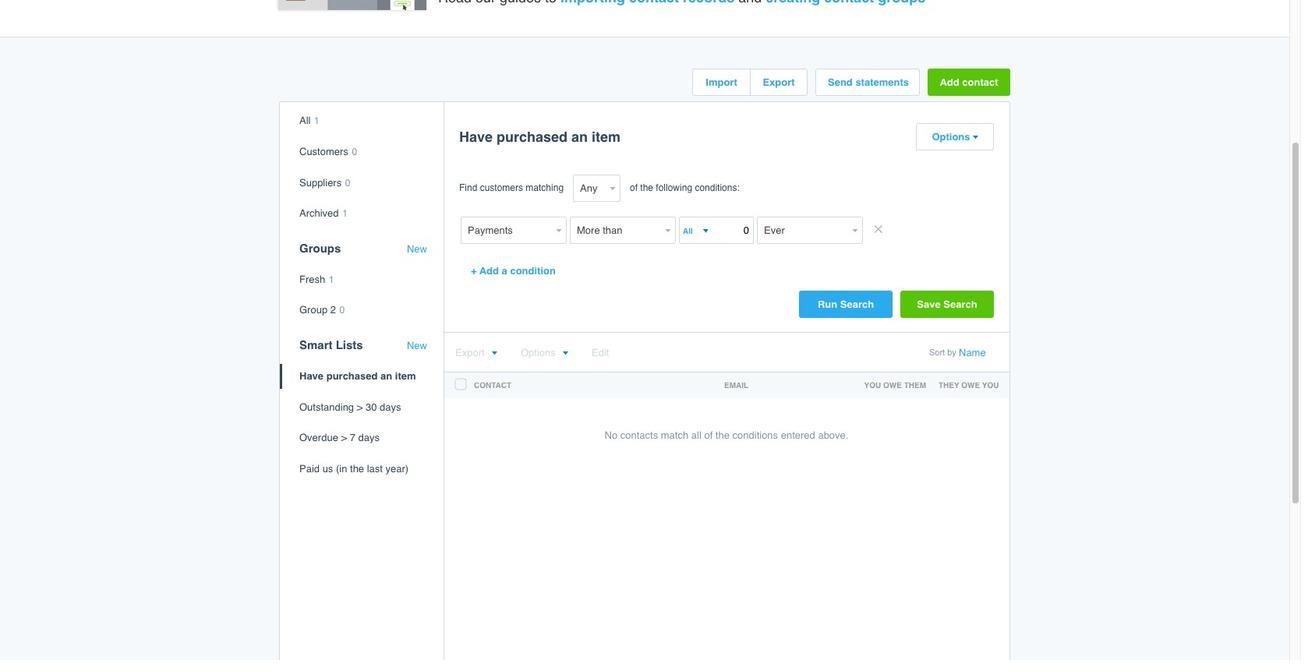 Task type: vqa. For each thing, say whether or not it's contained in the screenshot.


Task type: describe. For each thing, give the bounding box(es) containing it.
above.
[[819, 430, 849, 442]]

add contact button
[[928, 69, 1011, 96]]

find customers matching
[[459, 183, 564, 194]]

sort by name
[[930, 347, 986, 359]]

run search button
[[799, 291, 893, 319]]

run
[[818, 299, 838, 311]]

+ add a condition button
[[459, 258, 568, 285]]

0 for customers
[[352, 147, 357, 158]]

conditions
[[733, 430, 779, 442]]

1 horizontal spatial add
[[940, 77, 960, 88]]

owe for they
[[962, 381, 981, 390]]

+ add a condition
[[471, 265, 556, 277]]

1 vertical spatial the
[[716, 430, 730, 442]]

save search
[[918, 299, 978, 311]]

groups
[[300, 242, 341, 255]]

1 horizontal spatial purchased
[[497, 129, 568, 145]]

0 for suppliers
[[345, 177, 351, 188]]

options button for email
[[521, 347, 568, 359]]

1 you from the left
[[865, 381, 882, 390]]

matching
[[526, 183, 564, 194]]

outstanding
[[300, 401, 354, 413]]

of the following conditions:
[[630, 183, 740, 194]]

el image for export
[[491, 351, 497, 357]]

import button
[[693, 70, 750, 95]]

1 for fresh
[[329, 274, 334, 285]]

send statements
[[828, 77, 910, 88]]

group
[[300, 304, 328, 316]]

a
[[502, 265, 508, 277]]

name button
[[959, 347, 986, 359]]

paid us (in the last year)
[[300, 463, 409, 475]]

1 horizontal spatial of
[[705, 430, 713, 442]]

0 horizontal spatial purchased
[[327, 370, 378, 382]]

fresh
[[300, 274, 325, 285]]

all
[[692, 430, 702, 442]]

7
[[350, 432, 356, 444]]

contacts
[[621, 430, 658, 442]]

send statements button
[[817, 70, 920, 95]]

contact
[[474, 381, 512, 390]]

find
[[459, 183, 478, 194]]

1 for archived
[[343, 208, 348, 219]]

them
[[905, 381, 927, 390]]

1 vertical spatial an
[[381, 370, 393, 382]]

1 horizontal spatial export button
[[751, 70, 807, 95]]

1 horizontal spatial have
[[459, 129, 493, 145]]

edit button
[[592, 347, 609, 359]]

condition
[[510, 265, 556, 277]]

el image for options
[[972, 135, 979, 141]]

last
[[367, 463, 383, 475]]

archived 1
[[300, 208, 348, 219]]

conditions:
[[695, 183, 740, 194]]

new for smart lists
[[407, 340, 427, 352]]



Task type: locate. For each thing, give the bounding box(es) containing it.
1 horizontal spatial owe
[[962, 381, 981, 390]]

1 horizontal spatial have purchased an item
[[459, 129, 621, 145]]

1 vertical spatial days
[[358, 432, 380, 444]]

export right import button
[[763, 77, 795, 88]]

0 vertical spatial days
[[380, 401, 401, 413]]

customers
[[300, 146, 349, 158]]

1 new from the top
[[407, 243, 427, 255]]

email
[[725, 381, 749, 390]]

+
[[471, 265, 477, 277]]

1 for all
[[314, 116, 320, 127]]

suppliers
[[300, 177, 342, 188]]

search for save search
[[944, 299, 978, 311]]

have up find on the top left
[[459, 129, 493, 145]]

options button down "add contact" button
[[917, 124, 994, 150]]

1 vertical spatial export button
[[456, 347, 497, 359]]

export button up contact
[[456, 347, 497, 359]]

days
[[380, 401, 401, 413], [358, 432, 380, 444]]

options for email
[[521, 347, 556, 359]]

lists
[[336, 338, 363, 352]]

None text field
[[570, 217, 662, 244], [679, 217, 754, 244], [570, 217, 662, 244], [679, 217, 754, 244]]

days for overdue > 7 days
[[358, 432, 380, 444]]

2 new from the top
[[407, 340, 427, 352]]

1 new link from the top
[[407, 243, 427, 255]]

entered
[[781, 430, 816, 442]]

0 vertical spatial an
[[572, 129, 588, 145]]

1 horizontal spatial 1
[[329, 274, 334, 285]]

1 vertical spatial el image
[[491, 351, 497, 357]]

1 horizontal spatial an
[[572, 129, 588, 145]]

group 2 0
[[300, 304, 345, 316]]

1 vertical spatial new
[[407, 340, 427, 352]]

the right all
[[716, 430, 730, 442]]

have
[[459, 129, 493, 145], [300, 370, 324, 382]]

send
[[828, 77, 853, 88]]

1 inside archived 1
[[343, 208, 348, 219]]

0 vertical spatial of
[[630, 183, 638, 194]]

overdue > 7 days
[[300, 432, 380, 444]]

match
[[661, 430, 689, 442]]

options for of the following conditions:
[[932, 131, 971, 143]]

0 vertical spatial 1
[[314, 116, 320, 127]]

all
[[300, 115, 311, 127]]

0 horizontal spatial >
[[341, 432, 347, 444]]

0 vertical spatial 0
[[352, 147, 357, 158]]

0
[[352, 147, 357, 158], [345, 177, 351, 188], [340, 305, 345, 316]]

they owe you
[[939, 381, 1000, 390]]

0 horizontal spatial add
[[480, 265, 499, 277]]

2 horizontal spatial 1
[[343, 208, 348, 219]]

0 vertical spatial have
[[459, 129, 493, 145]]

> for outstanding
[[357, 401, 363, 413]]

1 vertical spatial of
[[705, 430, 713, 442]]

outstanding > 30 days
[[300, 401, 401, 413]]

run search
[[818, 299, 874, 311]]

us
[[323, 463, 333, 475]]

customers 0
[[300, 146, 357, 158]]

no contacts match all of the conditions entered above.
[[605, 430, 849, 442]]

days for outstanding > 30 days
[[380, 401, 401, 413]]

smart
[[300, 338, 333, 352]]

0 horizontal spatial export button
[[456, 347, 497, 359]]

overdue
[[300, 432, 338, 444]]

new
[[407, 243, 427, 255], [407, 340, 427, 352]]

0 horizontal spatial have purchased an item
[[300, 370, 416, 382]]

0 horizontal spatial of
[[630, 183, 638, 194]]

0 vertical spatial export
[[763, 77, 795, 88]]

0 horizontal spatial 1
[[314, 116, 320, 127]]

0 vertical spatial >
[[357, 401, 363, 413]]

of right all
[[705, 430, 713, 442]]

paid
[[300, 463, 320, 475]]

1 horizontal spatial options button
[[917, 124, 994, 150]]

customers
[[480, 183, 523, 194]]

>
[[357, 401, 363, 413], [341, 432, 347, 444]]

contact
[[963, 77, 999, 88]]

0 right customers
[[352, 147, 357, 158]]

search right run
[[841, 299, 874, 311]]

owe
[[884, 381, 902, 390], [962, 381, 981, 390]]

1 right fresh
[[329, 274, 334, 285]]

new link for groups
[[407, 243, 427, 255]]

0 vertical spatial purchased
[[497, 129, 568, 145]]

2 you from the left
[[983, 381, 1000, 390]]

2 horizontal spatial the
[[716, 430, 730, 442]]

smart lists
[[300, 338, 363, 352]]

el image
[[972, 135, 979, 141], [491, 351, 497, 357]]

1 vertical spatial have
[[300, 370, 324, 382]]

0 right 'suppliers' at the left of page
[[345, 177, 351, 188]]

new link for smart lists
[[407, 340, 427, 352]]

item up outstanding > 30 days
[[395, 370, 416, 382]]

1 vertical spatial add
[[480, 265, 499, 277]]

export button right import button
[[751, 70, 807, 95]]

0 inside group 2 0
[[340, 305, 345, 316]]

save search button
[[901, 291, 994, 319]]

1 horizontal spatial you
[[983, 381, 1000, 390]]

1 vertical spatial options button
[[521, 347, 568, 359]]

by
[[948, 348, 957, 358]]

1 vertical spatial export
[[456, 347, 485, 359]]

options button
[[917, 124, 994, 150], [521, 347, 568, 359]]

search
[[841, 299, 874, 311], [944, 299, 978, 311]]

0 right the 2 on the left of page
[[340, 305, 345, 316]]

1 inside all 1
[[314, 116, 320, 127]]

0 horizontal spatial options
[[521, 347, 556, 359]]

30
[[366, 401, 377, 413]]

1
[[314, 116, 320, 127], [343, 208, 348, 219], [329, 274, 334, 285]]

2 new link from the top
[[407, 340, 427, 352]]

0 horizontal spatial have
[[300, 370, 324, 382]]

the
[[641, 183, 654, 194], [716, 430, 730, 442], [350, 463, 364, 475]]

1 vertical spatial new link
[[407, 340, 427, 352]]

0 horizontal spatial the
[[350, 463, 364, 475]]

2 vertical spatial 1
[[329, 274, 334, 285]]

options down "add contact" button
[[932, 131, 971, 143]]

1 vertical spatial purchased
[[327, 370, 378, 382]]

1 inside fresh 1
[[329, 274, 334, 285]]

0 horizontal spatial item
[[395, 370, 416, 382]]

1 horizontal spatial item
[[592, 129, 621, 145]]

statements
[[856, 77, 910, 88]]

have down smart
[[300, 370, 324, 382]]

an up all text box at the left of page
[[572, 129, 588, 145]]

0 horizontal spatial search
[[841, 299, 874, 311]]

owe left them
[[884, 381, 902, 390]]

of
[[630, 183, 638, 194], [705, 430, 713, 442]]

of left following
[[630, 183, 638, 194]]

0 horizontal spatial an
[[381, 370, 393, 382]]

sort
[[930, 348, 946, 358]]

an
[[572, 129, 588, 145], [381, 370, 393, 382]]

year)
[[386, 463, 409, 475]]

an up outstanding > 30 days
[[381, 370, 393, 382]]

purchased
[[497, 129, 568, 145], [327, 370, 378, 382]]

2 owe from the left
[[962, 381, 981, 390]]

have purchased an item up outstanding > 30 days
[[300, 370, 416, 382]]

archived
[[300, 208, 339, 219]]

the left following
[[641, 183, 654, 194]]

2 vertical spatial 0
[[340, 305, 345, 316]]

days right 7
[[358, 432, 380, 444]]

1 horizontal spatial options
[[932, 131, 971, 143]]

0 vertical spatial add
[[940, 77, 960, 88]]

item
[[592, 129, 621, 145], [395, 370, 416, 382]]

add left contact
[[940, 77, 960, 88]]

add contact
[[940, 77, 999, 88]]

item up all text box at the left of page
[[592, 129, 621, 145]]

fresh 1
[[300, 274, 334, 285]]

0 horizontal spatial options button
[[521, 347, 568, 359]]

All text field
[[573, 175, 607, 202]]

0 horizontal spatial el image
[[491, 351, 497, 357]]

export button
[[751, 70, 807, 95], [456, 347, 497, 359]]

you left them
[[865, 381, 882, 390]]

None text field
[[461, 217, 553, 244], [757, 217, 849, 244], [681, 223, 701, 239], [461, 217, 553, 244], [757, 217, 849, 244], [681, 223, 701, 239]]

el image down contact
[[972, 135, 979, 141]]

the right (in
[[350, 463, 364, 475]]

you owe them
[[865, 381, 927, 390]]

0 horizontal spatial export
[[456, 347, 485, 359]]

export up contact
[[456, 347, 485, 359]]

owe right they
[[962, 381, 981, 390]]

0 vertical spatial new link
[[407, 243, 427, 255]]

0 inside suppliers 0
[[345, 177, 351, 188]]

edit
[[592, 347, 609, 359]]

0 vertical spatial el image
[[972, 135, 979, 141]]

1 right archived
[[343, 208, 348, 219]]

el image
[[562, 351, 568, 357]]

> for overdue
[[341, 432, 347, 444]]

1 horizontal spatial search
[[944, 299, 978, 311]]

1 vertical spatial >
[[341, 432, 347, 444]]

0 vertical spatial item
[[592, 129, 621, 145]]

1 vertical spatial 0
[[345, 177, 351, 188]]

1 vertical spatial 1
[[343, 208, 348, 219]]

options left el icon on the bottom left of page
[[521, 347, 556, 359]]

1 horizontal spatial the
[[641, 183, 654, 194]]

0 horizontal spatial you
[[865, 381, 882, 390]]

options button left edit
[[521, 347, 568, 359]]

export
[[763, 77, 795, 88], [456, 347, 485, 359]]

you
[[865, 381, 882, 390], [983, 381, 1000, 390]]

have purchased an item
[[459, 129, 621, 145], [300, 370, 416, 382]]

> left 30 at the bottom left of the page
[[357, 401, 363, 413]]

0 horizontal spatial owe
[[884, 381, 902, 390]]

1 search from the left
[[841, 299, 874, 311]]

0 vertical spatial options button
[[917, 124, 994, 150]]

2
[[331, 304, 336, 316]]

1 horizontal spatial el image
[[972, 135, 979, 141]]

options
[[932, 131, 971, 143], [521, 347, 556, 359]]

options button for of the following conditions:
[[917, 124, 994, 150]]

el image up contact
[[491, 351, 497, 357]]

2 search from the left
[[944, 299, 978, 311]]

> left 7
[[341, 432, 347, 444]]

0 vertical spatial have purchased an item
[[459, 129, 621, 145]]

search for run search
[[841, 299, 874, 311]]

search right save
[[944, 299, 978, 311]]

have purchased an item up matching
[[459, 129, 621, 145]]

1 owe from the left
[[884, 381, 902, 390]]

1 right all
[[314, 116, 320, 127]]

1 horizontal spatial export
[[763, 77, 795, 88]]

all 1
[[300, 115, 320, 127]]

name
[[959, 347, 986, 359]]

days right 30 at the bottom left of the page
[[380, 401, 401, 413]]

owe for you
[[884, 381, 902, 390]]

2 vertical spatial the
[[350, 463, 364, 475]]

import
[[706, 77, 738, 88]]

(in
[[336, 463, 347, 475]]

they
[[939, 381, 960, 390]]

add
[[940, 77, 960, 88], [480, 265, 499, 277]]

purchased up matching
[[497, 129, 568, 145]]

1 vertical spatial item
[[395, 370, 416, 382]]

suppliers 0
[[300, 177, 351, 188]]

1 vertical spatial options
[[521, 347, 556, 359]]

save
[[918, 299, 941, 311]]

add right +
[[480, 265, 499, 277]]

0 vertical spatial options
[[932, 131, 971, 143]]

new for groups
[[407, 243, 427, 255]]

new link
[[407, 243, 427, 255], [407, 340, 427, 352]]

purchased up outstanding > 30 days
[[327, 370, 378, 382]]

0 vertical spatial the
[[641, 183, 654, 194]]

0 vertical spatial export button
[[751, 70, 807, 95]]

you down name
[[983, 381, 1000, 390]]

0 vertical spatial new
[[407, 243, 427, 255]]

following
[[656, 183, 693, 194]]

1 horizontal spatial >
[[357, 401, 363, 413]]

no
[[605, 430, 618, 442]]

1 vertical spatial have purchased an item
[[300, 370, 416, 382]]

0 inside customers 0
[[352, 147, 357, 158]]



